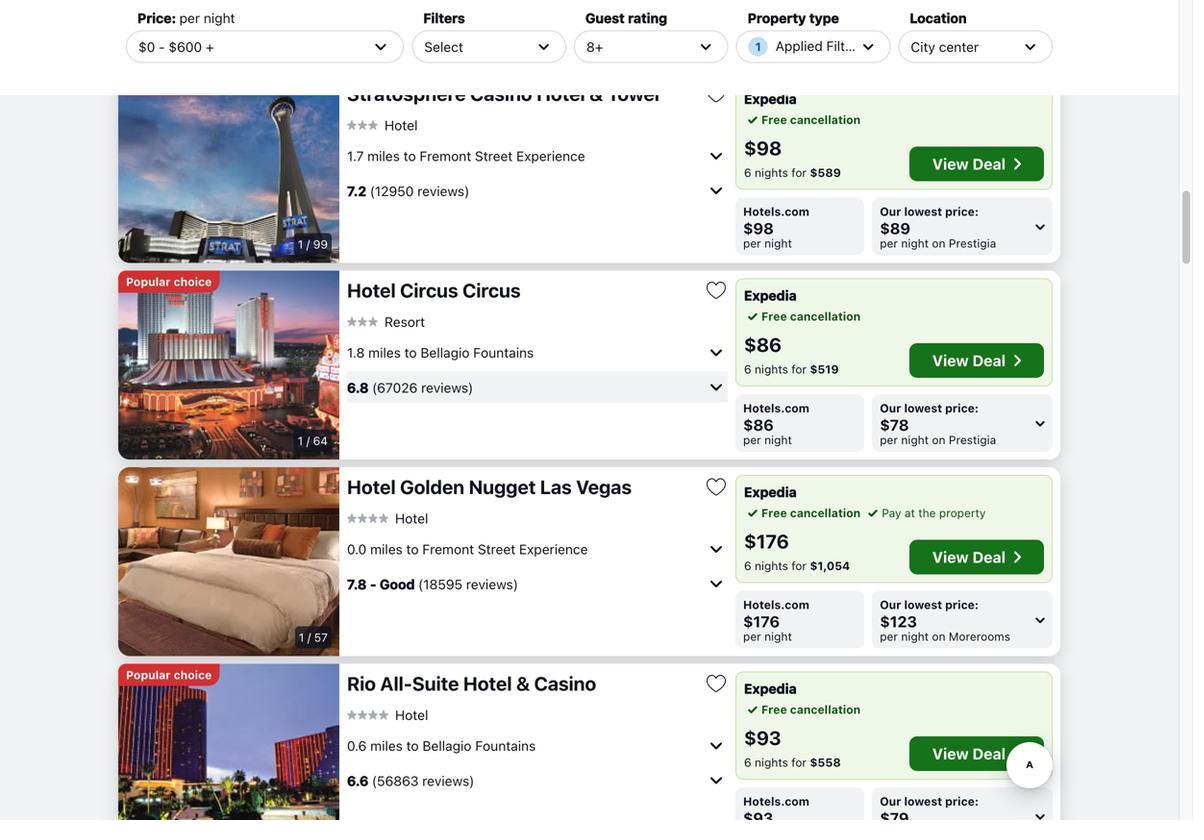 Task type: locate. For each thing, give the bounding box(es) containing it.
free cancellation button up 6 nights for $519 on the top right of the page
[[744, 308, 861, 325]]

reviews) for circus
[[421, 380, 473, 396]]

1 vertical spatial fountains
[[475, 738, 536, 754]]

rio all-suite hotel & casino
[[347, 672, 597, 695]]

experience for nugget
[[519, 541, 588, 557]]

6
[[744, 166, 752, 179], [744, 363, 752, 376], [744, 559, 752, 573], [744, 756, 752, 769]]

1 vertical spatial popular choice
[[126, 275, 212, 289]]

4 free cancellation button from the top
[[744, 701, 861, 719]]

4 6 from the top
[[744, 756, 752, 769]]

per inside hotels.com $98 per night
[[744, 237, 762, 250]]

2 for from the top
[[792, 363, 807, 376]]

choice
[[174, 78, 212, 92], [174, 275, 212, 289], [174, 668, 212, 682]]

cancellation up $1,054
[[790, 506, 861, 520]]

per inside hotels.com $188 per night
[[744, 40, 762, 53]]

1 left 99
[[298, 238, 303, 251]]

circus up 1.8 miles to bellagio fountains button
[[463, 279, 521, 302]]

circus up resort
[[400, 279, 458, 302]]

miles inside button
[[368, 345, 401, 360]]

on right $78
[[932, 433, 946, 447]]

$86 down 6 nights for $519 on the top right of the page
[[744, 416, 774, 434]]

0 vertical spatial /
[[307, 238, 310, 251]]

free cancellation up $519
[[762, 310, 861, 323]]

guest rating
[[586, 10, 668, 26]]

4 our from the top
[[880, 598, 902, 612]]

(67026
[[372, 380, 418, 396]]

1 vertical spatial bellagio
[[423, 738, 472, 754]]

fountains inside button
[[473, 345, 534, 360]]

0 vertical spatial fremont
[[420, 148, 472, 164]]

2 view deal button from the top
[[910, 343, 1045, 378]]

3 lowest from the top
[[905, 402, 943, 415]]

free up 6 nights for $519 on the top right of the page
[[762, 310, 787, 323]]

free up 6 nights for $1,054
[[762, 506, 787, 520]]

view deal button for $176
[[910, 540, 1045, 575]]

2 free cancellation button from the top
[[744, 308, 861, 325]]

per inside our lowest price: $89 per night on prestigia
[[880, 237, 898, 250]]

1 view deal button from the top
[[910, 147, 1045, 181]]

4 hotels.com from the top
[[744, 598, 810, 612]]

hotels.com down '6 nights for $589'
[[744, 205, 810, 218]]

expedia down hotels.com $86 per night on the right
[[744, 484, 797, 500]]

1 lowest from the top
[[905, 8, 943, 22]]

1 expedia from the top
[[744, 91, 797, 107]]

2 expedia from the top
[[744, 288, 797, 303]]

1 vertical spatial /
[[306, 434, 310, 448]]

choice for hotel circus circus
[[174, 275, 212, 289]]

3 6 from the top
[[744, 559, 752, 573]]

1 vertical spatial street
[[478, 541, 516, 557]]

on inside our lowest price: $89 per night on prestigia
[[932, 237, 946, 250]]

6 up hotels.com $86 per night on the right
[[744, 363, 752, 376]]

on inside our lowest price: $78 per night on prestigia
[[932, 433, 946, 447]]

lowest for $98
[[905, 205, 943, 218]]

hotels.com $176 per night
[[744, 598, 810, 643]]

0 vertical spatial &
[[590, 82, 603, 105]]

1 view from the top
[[933, 155, 969, 173]]

view for $93
[[933, 745, 969, 763]]

hotel left golden
[[347, 476, 396, 498]]

free cancellation button up the $93
[[744, 701, 861, 719]]

3 popular choice from the top
[[126, 668, 212, 682]]

free cancellation button up 6 nights for $1,054
[[744, 504, 861, 522]]

hotel inside hotel circus circus button
[[347, 279, 396, 302]]

$151
[[880, 23, 915, 41]]

bellagio inside button
[[423, 738, 472, 754]]

6 up hotels.com $176 per night
[[744, 559, 752, 573]]

view deal up our lowest price: $78 per night on prestigia on the right
[[933, 352, 1006, 370]]

1 horizontal spatial filters
[[827, 38, 865, 54]]

1 choice from the top
[[174, 78, 212, 92]]

2 deal from the top
[[973, 352, 1006, 370]]

the
[[919, 506, 936, 520]]

2 lowest from the top
[[905, 205, 943, 218]]

city
[[911, 39, 936, 55]]

2 vertical spatial popular choice button
[[118, 664, 220, 686]]

view deal for $93
[[933, 745, 1006, 763]]

hotel button
[[347, 117, 418, 133], [347, 510, 428, 527], [347, 707, 428, 724]]

filters down type
[[827, 38, 865, 54]]

0 horizontal spatial -
[[159, 39, 165, 55]]

$86 up 6 nights for $519 on the top right of the page
[[744, 333, 782, 356]]

1 left 64
[[298, 434, 303, 448]]

1 for hotel circus circus
[[298, 434, 303, 448]]

view for $86
[[933, 352, 969, 370]]

3 hotel button from the top
[[347, 707, 428, 724]]

3 prestigia from the top
[[949, 433, 997, 447]]

3 for from the top
[[792, 559, 807, 573]]

cancellation up $519
[[790, 310, 861, 323]]

on down location
[[932, 40, 946, 53]]

fremont for casino
[[420, 148, 472, 164]]

$176 inside hotels.com $176 per night
[[744, 613, 780, 631]]

5 price: from the top
[[946, 795, 979, 808]]

free cancellation up $589 on the right top of the page
[[762, 113, 861, 126]]

las
[[540, 476, 572, 498]]

hotel button down stratosphere
[[347, 117, 418, 133]]

5 our from the top
[[880, 795, 902, 808]]

3 choice from the top
[[174, 668, 212, 682]]

free for $93
[[762, 703, 787, 717]]

on inside our lowest price: $123 per night on morerooms
[[932, 630, 946, 643]]

1.7 miles to fremont street experience
[[347, 148, 585, 164]]

1 popular choice from the top
[[126, 78, 212, 92]]

1 popular from the top
[[126, 78, 171, 92]]

1 on from the top
[[932, 40, 946, 53]]

1 cancellation from the top
[[790, 113, 861, 126]]

2 on from the top
[[932, 237, 946, 250]]

rating
[[628, 10, 668, 26]]

deal up our lowest price: $78 per night on prestigia on the right
[[973, 352, 1006, 370]]

bellagio up 6.8 (67026 reviews)
[[421, 345, 470, 360]]

experience inside 0.0 miles to fremont street experience button
[[519, 541, 588, 557]]

to for all-
[[407, 738, 419, 754]]

1 for from the top
[[792, 166, 807, 179]]

for left $519
[[792, 363, 807, 376]]

on left morerooms
[[932, 630, 946, 643]]

1 price: from the top
[[946, 8, 979, 22]]

price: inside our lowest price: $89 per night on prestigia
[[946, 205, 979, 218]]

our up $89
[[880, 205, 902, 218]]

view deal button
[[910, 147, 1045, 181], [910, 343, 1045, 378], [910, 540, 1045, 575], [910, 737, 1045, 771]]

cancellation
[[790, 113, 861, 126], [790, 310, 861, 323], [790, 506, 861, 520], [790, 703, 861, 717]]

1 horizontal spatial &
[[590, 82, 603, 105]]

1 horizontal spatial -
[[370, 576, 377, 592]]

2 popular choice from the top
[[126, 275, 212, 289]]

hotels.com inside button
[[744, 795, 810, 808]]

- for $0
[[159, 39, 165, 55]]

price: inside our lowest price: $78 per night on prestigia
[[946, 402, 979, 415]]

$0
[[139, 39, 155, 55]]

$176 up 6 nights for $1,054
[[744, 530, 790, 553]]

our lowest price: $78 per night on prestigia
[[880, 402, 997, 447]]

3 popular from the top
[[126, 668, 171, 682]]

4 view deal button from the top
[[910, 737, 1045, 771]]

0 vertical spatial $86
[[744, 333, 782, 356]]

1 vertical spatial hotel button
[[347, 510, 428, 527]]

4 expedia from the top
[[744, 681, 797, 697]]

3 hotels.com from the top
[[744, 402, 810, 415]]

1 horizontal spatial circus
[[463, 279, 521, 302]]

view deal for $176
[[933, 548, 1006, 567]]

our inside our lowest price: $78 per night on prestigia
[[880, 402, 902, 415]]

1 our from the top
[[880, 8, 902, 22]]

fremont for golden
[[423, 541, 474, 557]]

circus
[[400, 279, 458, 302], [463, 279, 521, 302]]

1 vertical spatial &
[[516, 672, 530, 695]]

casino up '1.7 miles to fremont street experience'
[[470, 82, 533, 105]]

night inside hotels.com $188 per night
[[765, 40, 792, 53]]

hotels.com for $86
[[744, 402, 810, 415]]

2 free from the top
[[762, 310, 787, 323]]

- right 7.8 on the left bottom of the page
[[370, 576, 377, 592]]

- right $0
[[159, 39, 165, 55]]

per inside hotels.com $86 per night
[[744, 433, 762, 447]]

prestigia for $86
[[949, 433, 997, 447]]

3 view deal button from the top
[[910, 540, 1045, 575]]

view up our lowest price: $89 per night on prestigia at the top right of the page
[[933, 155, 969, 173]]

cancellation up $589 on the right top of the page
[[790, 113, 861, 126]]

street
[[475, 148, 513, 164], [478, 541, 516, 557]]

miles right 1.7
[[368, 148, 400, 164]]

4 free cancellation from the top
[[762, 703, 861, 717]]

our lowest price:
[[880, 795, 979, 808]]

view up our lowest price: $78 per night on prestigia on the right
[[933, 352, 969, 370]]

popular choice for rio all-suite hotel & casino
[[126, 668, 212, 682]]

hotel down golden
[[395, 511, 428, 526]]

prestigia
[[949, 40, 997, 53], [949, 237, 997, 250], [949, 433, 997, 447]]

6.6
[[347, 773, 369, 789]]

prestigia for $98
[[949, 237, 997, 250]]

2 vertical spatial popular
[[126, 668, 171, 682]]

0 vertical spatial popular choice
[[126, 78, 212, 92]]

fremont up (18595
[[423, 541, 474, 557]]

free cancellation up $558
[[762, 703, 861, 717]]

per inside our lowest price: $78 per night on prestigia
[[880, 433, 898, 447]]

1 vertical spatial popular
[[126, 275, 171, 289]]

57
[[314, 631, 328, 644]]

on for $98
[[932, 237, 946, 250]]

our up $78
[[880, 402, 902, 415]]

fountains for circus
[[473, 345, 534, 360]]

hotel up resort button
[[347, 279, 396, 302]]

deal for $86
[[973, 352, 1006, 370]]

view down property
[[933, 548, 969, 567]]

nights left $519
[[755, 363, 789, 376]]

nugget
[[469, 476, 536, 498]]

2 free cancellation from the top
[[762, 310, 861, 323]]

prestigia inside our lowest price: $89 per night on prestigia
[[949, 237, 997, 250]]

$1,054
[[810, 559, 851, 573]]

on inside our lowest price: $151 per night on prestigia
[[932, 40, 946, 53]]

view deal down property
[[933, 548, 1006, 567]]

popular choice button
[[118, 74, 220, 96], [118, 271, 220, 293], [118, 664, 220, 686]]

& left tower
[[590, 82, 603, 105]]

nights left $589 on the right top of the page
[[755, 166, 789, 179]]

$89
[[880, 219, 911, 238]]

hotel
[[537, 82, 586, 105], [385, 117, 418, 133], [347, 279, 396, 302], [347, 476, 396, 498], [395, 511, 428, 526], [463, 672, 512, 695], [395, 707, 428, 723]]

/ for stratosphere casino hotel & tower
[[307, 238, 310, 251]]

0 vertical spatial street
[[475, 148, 513, 164]]

3 free cancellation button from the top
[[744, 504, 861, 522]]

miles right 0.0
[[370, 541, 403, 557]]

to
[[404, 148, 416, 164], [405, 345, 417, 360], [406, 541, 419, 557], [407, 738, 419, 754]]

bellagio
[[421, 345, 470, 360], [423, 738, 472, 754]]

1 / 57
[[299, 631, 328, 644]]

2 vertical spatial hotel button
[[347, 707, 428, 724]]

to up 6.6 (56863 reviews)
[[407, 738, 419, 754]]

hotel button for stratosphere
[[347, 117, 418, 133]]

expedia down applied
[[744, 91, 797, 107]]

hotels.com
[[744, 8, 810, 22], [744, 205, 810, 218], [744, 402, 810, 415], [744, 598, 810, 612], [744, 795, 810, 808]]

1 vertical spatial -
[[370, 576, 377, 592]]

deal up our lowest price: button
[[973, 745, 1006, 763]]

our up $151 on the top
[[880, 8, 902, 22]]

per inside our lowest price: $151 per night on prestigia
[[880, 40, 898, 53]]

our inside our lowest price: $123 per night on morerooms
[[880, 598, 902, 612]]

0.0 miles to fremont street experience button
[[347, 534, 728, 565]]

miles for rio all-suite hotel & casino
[[370, 738, 403, 754]]

pay at the property
[[882, 506, 986, 520]]

1 6 from the top
[[744, 166, 752, 179]]

cancellation up $558
[[790, 703, 861, 717]]

/ left 64
[[306, 434, 310, 448]]

$558
[[810, 756, 841, 769]]

view for $98
[[933, 155, 969, 173]]

99
[[313, 238, 328, 251]]

2 choice from the top
[[174, 275, 212, 289]]

hotels.com down 6 nights for $519 on the top right of the page
[[744, 402, 810, 415]]

6 nights for $1,054
[[744, 559, 851, 573]]

on for $176
[[932, 630, 946, 643]]

4 price: from the top
[[946, 598, 979, 612]]

per inside our lowest price: $123 per night on morerooms
[[880, 630, 898, 643]]

bellagio inside button
[[421, 345, 470, 360]]

$188
[[744, 23, 782, 41]]

night
[[204, 10, 235, 26], [765, 40, 792, 53], [902, 40, 929, 53], [765, 237, 792, 250], [902, 237, 929, 250], [765, 433, 792, 447], [902, 433, 929, 447], [765, 630, 792, 643], [902, 630, 929, 643]]

filters
[[423, 10, 465, 26], [827, 38, 865, 54]]

hotel down stratosphere
[[385, 117, 418, 133]]

$519
[[810, 363, 839, 376]]

expedia down hotels.com $98 per night
[[744, 288, 797, 303]]

4 view from the top
[[933, 745, 969, 763]]

0 vertical spatial popular choice button
[[118, 74, 220, 96]]

4 view deal from the top
[[933, 745, 1006, 763]]

2 our from the top
[[880, 205, 902, 218]]

3 our from the top
[[880, 402, 902, 415]]

$86
[[744, 333, 782, 356], [744, 416, 774, 434]]

2 popular from the top
[[126, 275, 171, 289]]

free cancellation button for $98
[[744, 111, 861, 128]]

bellagio for circus
[[421, 345, 470, 360]]

1 prestigia from the top
[[949, 40, 997, 53]]

2 view deal from the top
[[933, 352, 1006, 370]]

3 price: from the top
[[946, 402, 979, 415]]

hotel inside hotel golden nugget las vegas button
[[347, 476, 396, 498]]

for left $589 on the right top of the page
[[792, 166, 807, 179]]

2 view from the top
[[933, 352, 969, 370]]

free cancellation up 6 nights for $1,054
[[762, 506, 861, 520]]

1 popular choice button from the top
[[118, 74, 220, 96]]

free cancellation button for $93
[[744, 701, 861, 719]]

miles right 0.6 in the left bottom of the page
[[370, 738, 403, 754]]

1 vertical spatial popular choice button
[[118, 271, 220, 293]]

3 expedia from the top
[[744, 484, 797, 500]]

0 vertical spatial experience
[[517, 148, 585, 164]]

lowest for $176
[[905, 598, 943, 612]]

reviews) for casino
[[418, 183, 470, 199]]

nights
[[755, 166, 789, 179], [755, 363, 789, 376], [755, 559, 789, 573], [755, 756, 789, 769]]

2 nights from the top
[[755, 363, 789, 376]]

1 vertical spatial fremont
[[423, 541, 474, 557]]

free cancellation button
[[744, 111, 861, 128], [744, 308, 861, 325], [744, 504, 861, 522], [744, 701, 861, 719]]

experience down stratosphere casino hotel & tower button
[[517, 148, 585, 164]]

night inside hotels.com $176 per night
[[765, 630, 792, 643]]

0 vertical spatial fountains
[[473, 345, 534, 360]]

fountains inside button
[[475, 738, 536, 754]]

0 vertical spatial hotel button
[[347, 117, 418, 133]]

2 vertical spatial popular choice
[[126, 668, 212, 682]]

prestigia right $89
[[949, 237, 997, 250]]

2 vertical spatial choice
[[174, 668, 212, 682]]

1.8 miles to bellagio fountains
[[347, 345, 534, 360]]

4 nights from the top
[[755, 756, 789, 769]]

1 vertical spatial experience
[[519, 541, 588, 557]]

guest
[[586, 10, 625, 26]]

expedia
[[744, 91, 797, 107], [744, 288, 797, 303], [744, 484, 797, 500], [744, 681, 797, 697]]

1 hotel button from the top
[[347, 117, 418, 133]]

1 left 57
[[299, 631, 304, 644]]

4 free from the top
[[762, 703, 787, 717]]

1 view deal from the top
[[933, 155, 1006, 173]]

2 vertical spatial prestigia
[[949, 433, 997, 447]]

reviews) down 0.6 miles to bellagio fountains
[[423, 773, 475, 789]]

hotel inside stratosphere casino hotel & tower button
[[537, 82, 586, 105]]

2 circus from the left
[[463, 279, 521, 302]]

vegas
[[576, 476, 632, 498]]

1 for stratosphere casino hotel & tower
[[298, 238, 303, 251]]

$86 inside hotels.com $86 per night
[[744, 416, 774, 434]]

$98
[[744, 137, 782, 159], [744, 219, 774, 238]]

7.8 - good (18595 reviews)
[[347, 576, 518, 592]]

deal up our lowest price: $89 per night on prestigia at the top right of the page
[[973, 155, 1006, 173]]

cancellation for $98
[[790, 113, 861, 126]]

street down the nugget
[[478, 541, 516, 557]]

2 prestigia from the top
[[949, 237, 997, 250]]

/ left 57
[[308, 631, 311, 644]]

price: inside our lowest price: $123 per night on morerooms
[[946, 598, 979, 612]]

1 nights from the top
[[755, 166, 789, 179]]

hotels.com $86 per night
[[744, 402, 810, 447]]

experience down las
[[519, 541, 588, 557]]

hotel golden nugget las vegas
[[347, 476, 632, 498]]

1.8 miles to bellagio fountains button
[[347, 337, 728, 368]]

free cancellation
[[762, 113, 861, 126], [762, 310, 861, 323], [762, 506, 861, 520], [762, 703, 861, 717]]

bellagio for suite
[[423, 738, 472, 754]]

2 vertical spatial /
[[308, 631, 311, 644]]

1 vertical spatial prestigia
[[949, 237, 997, 250]]

0.0
[[347, 541, 367, 557]]

hotels.com up $188
[[744, 8, 810, 22]]

2 hotels.com from the top
[[744, 205, 810, 218]]

2 cancellation from the top
[[790, 310, 861, 323]]

prestigia up property
[[949, 433, 997, 447]]

& inside stratosphere casino hotel & tower button
[[590, 82, 603, 105]]

1
[[756, 40, 762, 53], [298, 238, 303, 251], [298, 434, 303, 448], [299, 631, 304, 644]]

0 vertical spatial casino
[[470, 82, 533, 105]]

hotel circus circus, (las vegas, usa) image
[[118, 271, 340, 460]]

nights for $176
[[755, 559, 789, 573]]

0 vertical spatial bellagio
[[421, 345, 470, 360]]

4 on from the top
[[932, 630, 946, 643]]

3 view from the top
[[933, 548, 969, 567]]

hotel inside rio all-suite hotel & casino button
[[463, 672, 512, 695]]

view deal up our lowest price: button
[[933, 745, 1006, 763]]

view deal button up our lowest price: $89 per night on prestigia at the top right of the page
[[910, 147, 1045, 181]]

4 for from the top
[[792, 756, 807, 769]]

on right $89
[[932, 237, 946, 250]]

rio
[[347, 672, 376, 695]]

0 vertical spatial choice
[[174, 78, 212, 92]]

$176
[[744, 530, 790, 553], [744, 613, 780, 631]]

experience inside 1.7 miles to fremont street experience button
[[517, 148, 585, 164]]

0 vertical spatial -
[[159, 39, 165, 55]]

$98 up '6 nights for $589'
[[744, 137, 782, 159]]

5 hotels.com from the top
[[744, 795, 810, 808]]

1 deal from the top
[[973, 155, 1006, 173]]

$176 down 6 nights for $1,054
[[744, 613, 780, 631]]

prestigia inside our lowest price: $151 per night on prestigia
[[949, 40, 997, 53]]

prestigia inside our lowest price: $78 per night on prestigia
[[949, 433, 997, 447]]

1 / 64
[[298, 434, 328, 448]]

filters up select
[[423, 10, 465, 26]]

free up the $93
[[762, 703, 787, 717]]

2 6 from the top
[[744, 363, 752, 376]]

4 cancellation from the top
[[790, 703, 861, 717]]

fountains down rio all-suite hotel & casino button
[[475, 738, 536, 754]]

cancellation for $86
[[790, 310, 861, 323]]

our inside our lowest price: $89 per night on prestigia
[[880, 205, 902, 218]]

$98 inside hotels.com $98 per night
[[744, 219, 774, 238]]

1 free from the top
[[762, 113, 787, 126]]

reviews) down 1.8 miles to bellagio fountains
[[421, 380, 473, 396]]

fremont
[[420, 148, 472, 164], [423, 541, 474, 557]]

price:
[[946, 8, 979, 22], [946, 205, 979, 218], [946, 402, 979, 415], [946, 598, 979, 612], [946, 795, 979, 808]]

to down resort
[[405, 345, 417, 360]]

3 on from the top
[[932, 433, 946, 447]]

hotel button up 0.0
[[347, 510, 428, 527]]

3 deal from the top
[[973, 548, 1006, 567]]

lowest inside our lowest price: $78 per night on prestigia
[[905, 402, 943, 415]]

good
[[380, 576, 415, 592]]

1 vertical spatial choice
[[174, 275, 212, 289]]

expedia up the $93
[[744, 681, 797, 697]]

1 for hotel golden nugget las vegas
[[299, 631, 304, 644]]

0 horizontal spatial &
[[516, 672, 530, 695]]

view deal button down property
[[910, 540, 1045, 575]]

1 vertical spatial $86
[[744, 416, 774, 434]]

reviews) down '1.7 miles to fremont street experience'
[[418, 183, 470, 199]]

7.8
[[347, 576, 367, 592]]

hotels.com $188 per night
[[744, 8, 810, 53]]

view
[[933, 155, 969, 173], [933, 352, 969, 370], [933, 548, 969, 567], [933, 745, 969, 763]]

hotels.com down 6 nights for $1,054
[[744, 598, 810, 612]]

/ for hotel golden nugget las vegas
[[308, 631, 311, 644]]

1 vertical spatial $176
[[744, 613, 780, 631]]

free cancellation button up '6 nights for $589'
[[744, 111, 861, 128]]

0 vertical spatial prestigia
[[949, 40, 997, 53]]

casino
[[470, 82, 533, 105], [534, 672, 597, 695]]

hotel button down all- in the bottom of the page
[[347, 707, 428, 724]]

popular for stratosphere casino hotel & tower
[[126, 78, 171, 92]]

free up '6 nights for $589'
[[762, 113, 787, 126]]

1 free cancellation from the top
[[762, 113, 861, 126]]

bellagio up 6.6 (56863 reviews)
[[423, 738, 472, 754]]

free cancellation for $86
[[762, 310, 861, 323]]

lowest inside our lowest price: $89 per night on prestigia
[[905, 205, 943, 218]]

2 popular choice button from the top
[[118, 271, 220, 293]]

our
[[880, 8, 902, 22], [880, 205, 902, 218], [880, 402, 902, 415], [880, 598, 902, 612], [880, 795, 902, 808]]

to up good
[[406, 541, 419, 557]]

nights up hotels.com $176 per night
[[755, 559, 789, 573]]

view deal button for $98
[[910, 147, 1045, 181]]

price: inside our lowest price: $151 per night on prestigia
[[946, 8, 979, 22]]

3 popular choice button from the top
[[118, 664, 220, 686]]

1 horizontal spatial casino
[[534, 672, 597, 695]]

5 lowest from the top
[[905, 795, 943, 808]]

1 down property
[[756, 40, 762, 53]]

casino up 0.6 miles to bellagio fountains button
[[534, 672, 597, 695]]

3 nights from the top
[[755, 559, 789, 573]]

to inside button
[[405, 345, 417, 360]]

4 deal from the top
[[973, 745, 1006, 763]]

0 horizontal spatial circus
[[400, 279, 458, 302]]

0 horizontal spatial casino
[[470, 82, 533, 105]]

popular choice for hotel circus circus
[[126, 275, 212, 289]]

for left $558
[[792, 756, 807, 769]]

1 vertical spatial $98
[[744, 219, 774, 238]]

0 vertical spatial filters
[[423, 10, 465, 26]]

$98 down '6 nights for $589'
[[744, 219, 774, 238]]

0 vertical spatial popular
[[126, 78, 171, 92]]

popular choice
[[126, 78, 212, 92], [126, 275, 212, 289], [126, 668, 212, 682]]

& inside rio all-suite hotel & casino button
[[516, 672, 530, 695]]

on for $86
[[932, 433, 946, 447]]

4 lowest from the top
[[905, 598, 943, 612]]

deal for $176
[[973, 548, 1006, 567]]

lowest inside our lowest price: $123 per night on morerooms
[[905, 598, 943, 612]]

/
[[307, 238, 310, 251], [306, 434, 310, 448], [308, 631, 311, 644]]

1 free cancellation button from the top
[[744, 111, 861, 128]]

view deal button up our lowest price: button
[[910, 737, 1045, 771]]

2 price: from the top
[[946, 205, 979, 218]]

choice for rio all-suite hotel & casino
[[174, 668, 212, 682]]

stratosphere casino hotel & tower, (las vegas, usa) image
[[118, 74, 340, 263]]

deal down property
[[973, 548, 1006, 567]]

popular choice button for stratosphere casino hotel & tower
[[118, 74, 220, 96]]

experience for hotel
[[517, 148, 585, 164]]

3 view deal from the top
[[933, 548, 1006, 567]]



Task type: vqa. For each thing, say whether or not it's contained in the screenshot.


Task type: describe. For each thing, give the bounding box(es) containing it.
popular choice for stratosphere casino hotel & tower
[[126, 78, 212, 92]]

lowest inside button
[[905, 795, 943, 808]]

pay
[[882, 506, 902, 520]]

6.6 (56863 reviews)
[[347, 773, 475, 789]]

3 free cancellation from the top
[[762, 506, 861, 520]]

0 vertical spatial $98
[[744, 137, 782, 159]]

type
[[810, 10, 840, 26]]

night inside hotels.com $86 per night
[[765, 433, 792, 447]]

7.2
[[347, 183, 367, 199]]

hotel button for rio
[[347, 707, 428, 724]]

our lowest price: $151 per night on prestigia
[[880, 8, 997, 53]]

6 nights for $589
[[744, 166, 842, 179]]

price: for $176
[[946, 598, 979, 612]]

price: for $86
[[946, 402, 979, 415]]

(12950
[[370, 183, 414, 199]]

7.2 (12950 reviews)
[[347, 183, 470, 199]]

our for $86
[[880, 402, 902, 415]]

popular for rio all-suite hotel & casino
[[126, 668, 171, 682]]

view deal button for $93
[[910, 737, 1045, 771]]

to for circus
[[405, 345, 417, 360]]

expedia for $98
[[744, 91, 797, 107]]

for for $176
[[792, 559, 807, 573]]

for for $86
[[792, 363, 807, 376]]

rio all-suite hotel & casino, (las vegas, usa) image
[[118, 664, 340, 820]]

popular for hotel circus circus
[[126, 275, 171, 289]]

0 horizontal spatial filters
[[423, 10, 465, 26]]

stratosphere
[[347, 82, 466, 105]]

our for $176
[[880, 598, 902, 612]]

free cancellation for $98
[[762, 113, 861, 126]]

miles for hotel circus circus
[[368, 345, 401, 360]]

6 nights for $558
[[744, 756, 841, 769]]

hotel golden nugget las vegas, (las vegas, usa) image
[[118, 467, 340, 656]]

view deal for $98
[[933, 155, 1006, 173]]

city center
[[911, 39, 979, 55]]

at
[[905, 506, 916, 520]]

(18595
[[418, 576, 463, 592]]

center
[[939, 39, 979, 55]]

suite
[[412, 672, 459, 695]]

$78
[[880, 416, 910, 434]]

0.6 miles to bellagio fountains button
[[347, 731, 728, 761]]

1.7 miles to fremont street experience button
[[347, 140, 728, 171]]

+
[[206, 39, 214, 55]]

sahara las vegas hotel & casino, (las vegas, usa) image
[[118, 0, 340, 66]]

(56863
[[372, 773, 419, 789]]

hotel circus circus
[[347, 279, 521, 302]]

free cancellation button for $86
[[744, 308, 861, 325]]

pay at the property button
[[865, 504, 986, 522]]

night inside our lowest price: $78 per night on prestigia
[[902, 433, 929, 447]]

6.8 (67026 reviews)
[[347, 380, 473, 396]]

/ for hotel circus circus
[[306, 434, 310, 448]]

night inside our lowest price: $151 per night on prestigia
[[902, 40, 929, 53]]

hotel down all- in the bottom of the page
[[395, 707, 428, 723]]

location
[[910, 10, 967, 26]]

to for golden
[[406, 541, 419, 557]]

rio all-suite hotel & casino button
[[347, 672, 697, 696]]

cancellation for $93
[[790, 703, 861, 717]]

0.6
[[347, 738, 367, 754]]

popular choice button for rio all-suite hotel & casino
[[118, 664, 220, 686]]

golden
[[400, 476, 465, 498]]

stratosphere casino hotel & tower
[[347, 82, 663, 105]]

3 free from the top
[[762, 506, 787, 520]]

$600
[[169, 39, 202, 55]]

expedia for $176
[[744, 484, 797, 500]]

hotels.com for $98
[[744, 205, 810, 218]]

fountains for suite
[[475, 738, 536, 754]]

price: inside button
[[946, 795, 979, 808]]

morerooms
[[949, 630, 1011, 643]]

our for $98
[[880, 205, 902, 218]]

6 nights for $519
[[744, 363, 839, 376]]

our lowest price: button
[[873, 788, 1053, 820]]

resort
[[385, 314, 425, 330]]

view deal button for $86
[[910, 343, 1045, 378]]

nights for $86
[[755, 363, 789, 376]]

night inside our lowest price: $123 per night on morerooms
[[902, 630, 929, 643]]

street for casino
[[475, 148, 513, 164]]

8+
[[587, 39, 604, 55]]

free cancellation for $93
[[762, 703, 861, 717]]

for for $98
[[792, 166, 807, 179]]

price: for $98
[[946, 205, 979, 218]]

$589
[[810, 166, 842, 179]]

hotels.com $98 per night
[[744, 205, 810, 250]]

property
[[748, 10, 806, 26]]

hotel golden nugget las vegas button
[[347, 475, 697, 499]]

street for golden
[[478, 541, 516, 557]]

resort button
[[347, 313, 425, 330]]

6 for $86
[[744, 363, 752, 376]]

reviews) for all-
[[423, 773, 475, 789]]

deal for $93
[[973, 745, 1006, 763]]

price: per night
[[138, 10, 235, 26]]

to for casino
[[404, 148, 416, 164]]

for for $93
[[792, 756, 807, 769]]

miles for stratosphere casino hotel & tower
[[368, 148, 400, 164]]

1 vertical spatial casino
[[534, 672, 597, 695]]

applied filters
[[776, 38, 865, 54]]

our lowest price: $89 per night on prestigia
[[880, 205, 997, 250]]

our lowest price: $123 per night on morerooms
[[880, 598, 1011, 643]]

0.6 miles to bellagio fountains
[[347, 738, 536, 754]]

1 vertical spatial filters
[[827, 38, 865, 54]]

nights for $93
[[755, 756, 789, 769]]

lowest for $86
[[905, 402, 943, 415]]

64
[[313, 434, 328, 448]]

deal for $98
[[973, 155, 1006, 173]]

price:
[[138, 10, 176, 26]]

6 for $93
[[744, 756, 752, 769]]

night inside hotels.com $98 per night
[[765, 237, 792, 250]]

$123
[[880, 613, 918, 631]]

popular choice button for hotel circus circus
[[118, 271, 220, 293]]

our inside our lowest price: $151 per night on prestigia
[[880, 8, 902, 22]]

1 circus from the left
[[400, 279, 458, 302]]

choice for stratosphere casino hotel & tower
[[174, 78, 212, 92]]

all-
[[380, 672, 412, 695]]

hotels.com button
[[736, 788, 865, 820]]

expedia for $93
[[744, 681, 797, 697]]

2 hotel button from the top
[[347, 510, 428, 527]]

free for $86
[[762, 310, 787, 323]]

select
[[424, 39, 464, 55]]

hotels.com for $176
[[744, 598, 810, 612]]

$93
[[744, 727, 782, 749]]

per inside hotels.com $176 per night
[[744, 630, 762, 643]]

1.7
[[347, 148, 364, 164]]

our inside our lowest price: button
[[880, 795, 902, 808]]

stratosphere casino hotel & tower button
[[347, 82, 697, 106]]

expedia for $86
[[744, 288, 797, 303]]

view for $176
[[933, 548, 969, 567]]

miles for hotel golden nugget las vegas
[[370, 541, 403, 557]]

hotel circus circus button
[[347, 278, 697, 303]]

property
[[940, 506, 986, 520]]

reviews) down '0.0 miles to fremont street experience'
[[466, 576, 518, 592]]

applied
[[776, 38, 823, 54]]

nights for $98
[[755, 166, 789, 179]]

lowest inside our lowest price: $151 per night on prestigia
[[905, 8, 943, 22]]

0.0 miles to fremont street experience
[[347, 541, 588, 557]]

0 vertical spatial $176
[[744, 530, 790, 553]]

6 for $98
[[744, 166, 752, 179]]

6 for $176
[[744, 559, 752, 573]]

1 / 99
[[298, 238, 328, 251]]

$0 - $600 +
[[139, 39, 214, 55]]

free for $98
[[762, 113, 787, 126]]

1 hotels.com from the top
[[744, 8, 810, 22]]

night inside our lowest price: $89 per night on prestigia
[[902, 237, 929, 250]]

view deal for $86
[[933, 352, 1006, 370]]

- for 7.8
[[370, 576, 377, 592]]

6.8
[[347, 380, 369, 396]]

property type
[[748, 10, 840, 26]]

tower
[[608, 82, 663, 105]]

1.8
[[347, 345, 365, 360]]

3 cancellation from the top
[[790, 506, 861, 520]]



